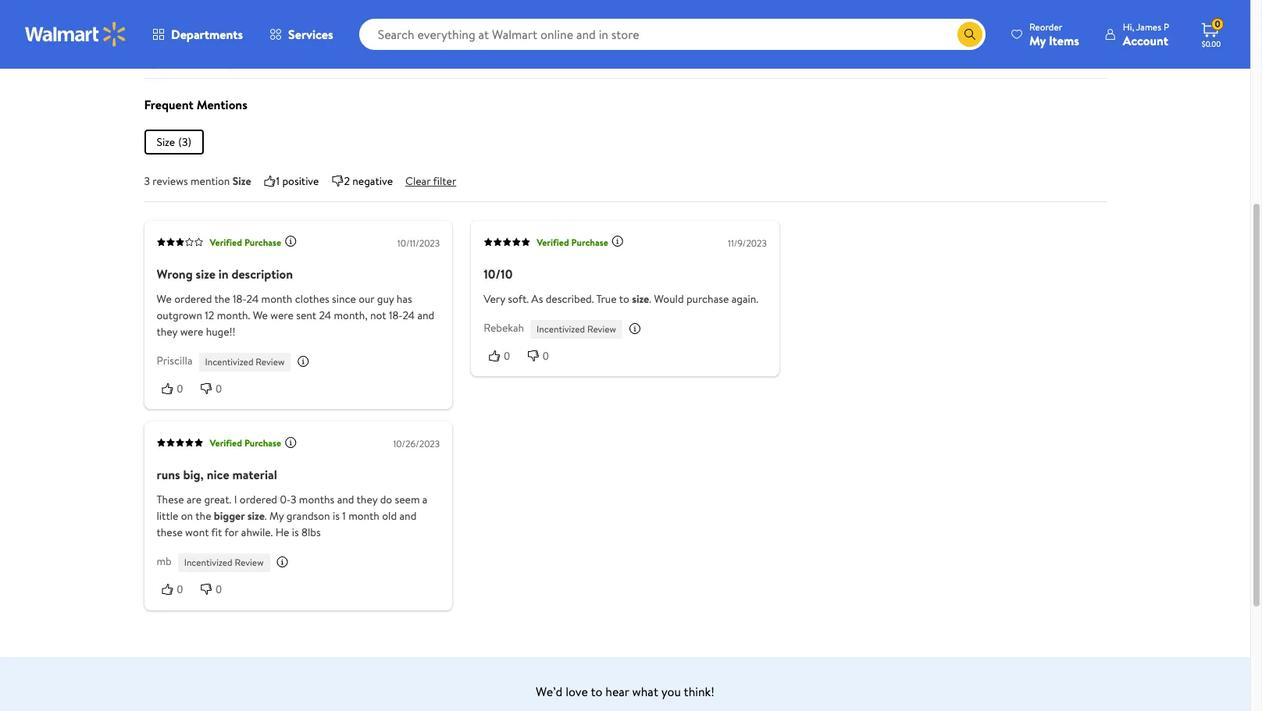 Task type: locate. For each thing, give the bounding box(es) containing it.
and
[[418, 308, 435, 323], [337, 493, 354, 508], [400, 509, 417, 525]]

verified up as
[[537, 236, 569, 249]]

on
[[181, 509, 193, 525]]

departments
[[171, 26, 243, 43]]

0 vertical spatial 1
[[149, 21, 152, 37]]

mentions
[[197, 96, 248, 113]]

purchase up true
[[572, 236, 609, 249]]

wrong
[[157, 266, 193, 283]]

18-
[[233, 291, 247, 307], [389, 308, 403, 323]]

1 vertical spatial 18-
[[389, 308, 403, 323]]

size for wrong size in description
[[196, 266, 216, 283]]

1
[[149, 21, 152, 37], [276, 173, 280, 189], [342, 509, 346, 525]]

2 vertical spatial 1
[[342, 509, 346, 525]]

were down 'outgrown'
[[180, 324, 203, 340]]

my inside . my grandson is 1 month old and these wont fit for ahwile. he is 8lbs
[[270, 509, 284, 525]]

incentivized
[[537, 323, 585, 336], [205, 356, 254, 369], [184, 557, 233, 570]]

account
[[1123, 32, 1169, 49]]

0 vertical spatial incentivized review
[[537, 323, 616, 336]]

1 vertical spatial size
[[233, 173, 251, 189]]

they inside these are great. i ordered 0-3 months and they do seem a little on the
[[357, 493, 378, 508]]

true
[[596, 291, 617, 307]]

ahwile.
[[241, 525, 273, 541]]

we up 'outgrown'
[[157, 291, 172, 307]]

verified up 'wrong size in description'
[[210, 236, 242, 249]]

size up ahwile.
[[247, 509, 265, 525]]

reviews
[[153, 173, 188, 189]]

to right true
[[619, 291, 630, 307]]

verified purchase
[[210, 236, 281, 249], [537, 236, 609, 249], [210, 437, 281, 450]]

the
[[214, 291, 230, 307], [196, 509, 211, 525]]

month,
[[334, 308, 368, 323]]

and inside we ordered the 18-24 month clothes since our guy has outgrown 12 month. we were sent 24 month, not 18-24 and they were huge!!
[[418, 308, 435, 323]]

review down ahwile.
[[235, 557, 264, 570]]

1 horizontal spatial size
[[247, 509, 265, 525]]

review for wrong size in description
[[256, 356, 285, 369]]

bigger
[[214, 509, 245, 525]]

3 inside these are great. i ordered 0-3 months and they do seem a little on the
[[291, 493, 297, 508]]

1 horizontal spatial were
[[271, 308, 294, 323]]

1 vertical spatial month
[[349, 509, 380, 525]]

month down 'description'
[[261, 291, 292, 307]]

incentivized down described. on the top of the page
[[537, 323, 585, 336]]

0 vertical spatial month
[[261, 291, 292, 307]]

search icon image
[[964, 28, 977, 41]]

1 horizontal spatial the
[[214, 291, 230, 307]]

0 horizontal spatial the
[[196, 509, 211, 525]]

has
[[397, 291, 412, 307]]

soft.
[[508, 291, 529, 307]]

incentivized review
[[537, 323, 616, 336], [205, 356, 285, 369], [184, 557, 264, 570]]

1 left star
[[149, 21, 152, 37]]

were left sent
[[271, 308, 294, 323]]

ordered up 'outgrown'
[[174, 291, 212, 307]]

1 vertical spatial 3
[[291, 493, 297, 508]]

size left would in the right of the page
[[632, 291, 650, 307]]

verified up nice at the left bottom
[[210, 437, 242, 450]]

1 vertical spatial incentivized review
[[205, 356, 285, 369]]

verified purchase information image up 'description'
[[285, 235, 297, 248]]

verified for wrong size in description
[[210, 236, 242, 249]]

the right on at left bottom
[[196, 509, 211, 525]]

18- right 'not'
[[389, 308, 403, 323]]

0 horizontal spatial verified purchase information image
[[285, 235, 297, 248]]

verified purchase up 'description'
[[210, 236, 281, 249]]

12
[[205, 308, 214, 323]]

to right love
[[591, 684, 603, 701]]

month inside we ordered the 18-24 month clothes since our guy has outgrown 12 month. we were sent 24 month, not 18-24 and they were huge!!
[[261, 291, 292, 307]]

purchase left verified purchase information image
[[244, 437, 281, 450]]

month inside . my grandson is 1 month old and these wont fit for ahwile. he is 8lbs
[[349, 509, 380, 525]]

1 horizontal spatial to
[[619, 291, 630, 307]]

incentivized review for runs big, nice material
[[184, 557, 264, 570]]

we
[[157, 291, 172, 307], [253, 308, 268, 323]]

is down months
[[333, 509, 340, 525]]

1 horizontal spatial is
[[333, 509, 340, 525]]

ordered
[[174, 291, 212, 307], [240, 493, 277, 508]]

were
[[271, 308, 294, 323], [180, 324, 203, 340]]

1 vertical spatial were
[[180, 324, 203, 340]]

verified purchase information image
[[285, 437, 297, 449]]

1 vertical spatial to
[[591, 684, 603, 701]]

2 vertical spatial incentivized
[[184, 557, 233, 570]]

1 horizontal spatial they
[[357, 493, 378, 508]]

0 horizontal spatial month
[[261, 291, 292, 307]]

size right mention
[[233, 173, 251, 189]]

is right he
[[292, 525, 299, 541]]

progress bar
[[199, 28, 403, 31]]

1 horizontal spatial month
[[349, 509, 380, 525]]

0 vertical spatial incentivized
[[537, 323, 585, 336]]

size
[[157, 134, 175, 150], [233, 173, 251, 189]]

1 vertical spatial my
[[270, 509, 284, 525]]

verified
[[210, 236, 242, 249], [537, 236, 569, 249], [210, 437, 242, 450]]

incentivized for 10/10
[[537, 323, 585, 336]]

list item
[[144, 130, 204, 155]]

my inside reorder my items
[[1030, 32, 1046, 49]]

0 vertical spatial incentivized review information image
[[297, 355, 310, 368]]

ordered inside these are great. i ordered 0-3 months and they do seem a little on the
[[240, 493, 277, 508]]

. left would in the right of the page
[[650, 291, 652, 307]]

incentivized review information image down he
[[276, 556, 289, 569]]

1 right grandson
[[342, 509, 346, 525]]

verified purchase up material at the bottom left
[[210, 437, 281, 450]]

3 reviews mention size
[[144, 173, 251, 189]]

2 vertical spatial and
[[400, 509, 417, 525]]

0 vertical spatial they
[[157, 324, 178, 340]]

purchase
[[244, 236, 281, 249], [572, 236, 609, 249], [244, 437, 281, 450]]

2 horizontal spatial size
[[632, 291, 650, 307]]

the inside these are great. i ordered 0-3 months and they do seem a little on the
[[196, 509, 211, 525]]

0 vertical spatial 18-
[[233, 291, 247, 307]]

p
[[1164, 20, 1170, 33]]

0 vertical spatial review
[[587, 323, 616, 336]]

0 vertical spatial size
[[157, 134, 175, 150]]

3 up grandson
[[291, 493, 297, 508]]

1 vertical spatial 1
[[276, 173, 280, 189]]

2 horizontal spatial 24
[[403, 308, 415, 323]]

is
[[333, 509, 340, 525], [292, 525, 299, 541]]

2 vertical spatial review
[[235, 557, 264, 570]]

frequent mentions
[[144, 96, 248, 113]]

0 vertical spatial the
[[214, 291, 230, 307]]

verified purchase information image for wrong size in description
[[285, 235, 297, 248]]

verified purchase information image
[[285, 235, 297, 248], [612, 235, 624, 248]]

incentivized review information image
[[297, 355, 310, 368], [276, 556, 289, 569]]

1 horizontal spatial verified purchase information image
[[612, 235, 624, 248]]

review for 10/10
[[587, 323, 616, 336]]

review for runs big, nice material
[[235, 557, 264, 570]]

1 vertical spatial size
[[632, 291, 650, 307]]

incentivized for wrong size in description
[[205, 356, 254, 369]]

month left old
[[349, 509, 380, 525]]

in
[[218, 266, 229, 283]]

purchase for 10/10
[[572, 236, 609, 249]]

Search search field
[[359, 19, 986, 50]]

0 horizontal spatial is
[[292, 525, 299, 541]]

incentivized review down fit
[[184, 557, 264, 570]]

24 down has
[[403, 308, 415, 323]]

1 verified purchase information image from the left
[[285, 235, 297, 248]]

list item containing size
[[144, 130, 204, 155]]

.
[[650, 291, 652, 307], [265, 509, 267, 525]]

1 vertical spatial is
[[292, 525, 299, 541]]

purchase
[[687, 291, 729, 307]]

0 horizontal spatial we
[[157, 291, 172, 307]]

18- up month.
[[233, 291, 247, 307]]

1 vertical spatial the
[[196, 509, 211, 525]]

1 inside . my grandson is 1 month old and these wont fit for ahwile. he is 8lbs
[[342, 509, 346, 525]]

1 horizontal spatial my
[[1030, 32, 1046, 49]]

2 vertical spatial size
[[247, 509, 265, 525]]

and inside . my grandson is 1 month old and these wont fit for ahwile. he is 8lbs
[[400, 509, 417, 525]]

sent
[[296, 308, 317, 323]]

1 horizontal spatial .
[[650, 291, 652, 307]]

mb
[[157, 554, 172, 570]]

verified for 10/10
[[537, 236, 569, 249]]

purchase up 'description'
[[244, 236, 281, 249]]

incentivized down huge!!
[[205, 356, 254, 369]]

0 vertical spatial we
[[157, 291, 172, 307]]

and right 'not'
[[418, 308, 435, 323]]

0 vertical spatial my
[[1030, 32, 1046, 49]]

again.
[[732, 291, 759, 307]]

since
[[332, 291, 356, 307]]

3
[[144, 173, 150, 189], [291, 493, 297, 508]]

verified purchase information image up very soft. as described. true to size . would purchase again.
[[612, 235, 624, 248]]

we right month.
[[253, 308, 268, 323]]

1 star
[[149, 21, 173, 37]]

incentivized review down described. on the top of the page
[[537, 323, 616, 336]]

reorder
[[1030, 20, 1063, 33]]

0 vertical spatial size
[[196, 266, 216, 283]]

and right months
[[337, 493, 354, 508]]

1 left positive
[[276, 173, 280, 189]]

1 horizontal spatial 3
[[291, 493, 297, 508]]

0 horizontal spatial size
[[196, 266, 216, 283]]

0 button
[[144, 4, 433, 20], [484, 348, 523, 364], [523, 348, 562, 364], [157, 381, 196, 397], [196, 381, 234, 397], [157, 582, 196, 598], [196, 582, 234, 598]]

what
[[633, 684, 659, 701]]

1 horizontal spatial and
[[400, 509, 417, 525]]

guy
[[377, 291, 394, 307]]

0 horizontal spatial were
[[180, 324, 203, 340]]

incentivized review information image
[[629, 323, 641, 335]]

0 horizontal spatial my
[[270, 509, 284, 525]]

1 horizontal spatial 1
[[276, 173, 280, 189]]

0 horizontal spatial 1
[[149, 21, 152, 37]]

1 vertical spatial .
[[265, 509, 267, 525]]

priscilla
[[157, 353, 193, 369]]

my up he
[[270, 509, 284, 525]]

2 vertical spatial incentivized review
[[184, 557, 264, 570]]

1 vertical spatial incentivized review information image
[[276, 556, 289, 569]]

size left in
[[196, 266, 216, 283]]

0 horizontal spatial they
[[157, 324, 178, 340]]

1 horizontal spatial we
[[253, 308, 268, 323]]

verified purchase up described. on the top of the page
[[537, 236, 609, 249]]

1 vertical spatial and
[[337, 493, 354, 508]]

i
[[234, 493, 237, 508]]

1 vertical spatial incentivized
[[205, 356, 254, 369]]

0 horizontal spatial .
[[265, 509, 267, 525]]

purchase for runs big, nice material
[[244, 437, 281, 450]]

review down we ordered the 18-24 month clothes since our guy has outgrown 12 month. we were sent 24 month, not 18-24 and they were huge!! in the left of the page
[[256, 356, 285, 369]]

1 horizontal spatial ordered
[[240, 493, 277, 508]]

filter
[[433, 173, 457, 189]]

ordered inside we ordered the 18-24 month clothes since our guy has outgrown 12 month. we were sent 24 month, not 18-24 and they were huge!!
[[174, 291, 212, 307]]

0 horizontal spatial incentivized review information image
[[276, 556, 289, 569]]

review down true
[[587, 323, 616, 336]]

my left items
[[1030, 32, 1046, 49]]

hear
[[606, 684, 630, 701]]

24 right sent
[[319, 308, 331, 323]]

incentivized down fit
[[184, 557, 233, 570]]

and down seem at the bottom of page
[[400, 509, 417, 525]]

0 vertical spatial and
[[418, 308, 435, 323]]

0 horizontal spatial 3
[[144, 173, 150, 189]]

1 vertical spatial ordered
[[240, 493, 277, 508]]

1 horizontal spatial 24
[[319, 308, 331, 323]]

. up ahwile.
[[265, 509, 267, 525]]

they down 'outgrown'
[[157, 324, 178, 340]]

2 horizontal spatial 1
[[342, 509, 346, 525]]

3 left reviews
[[144, 173, 150, 189]]

. my grandson is 1 month old and these wont fit for ahwile. he is 8lbs
[[157, 509, 417, 541]]

they left do on the bottom of the page
[[357, 493, 378, 508]]

1 vertical spatial review
[[256, 356, 285, 369]]

0 horizontal spatial ordered
[[174, 291, 212, 307]]

1 horizontal spatial incentivized review information image
[[297, 355, 310, 368]]

size left the (3)
[[157, 134, 175, 150]]

my for items
[[1030, 32, 1046, 49]]

verified purchase for wrong size in description
[[210, 236, 281, 249]]

2 verified purchase information image from the left
[[612, 235, 624, 248]]

big,
[[183, 467, 204, 484]]

0 vertical spatial .
[[650, 291, 652, 307]]

0 horizontal spatial to
[[591, 684, 603, 701]]

described.
[[546, 291, 594, 307]]

0 vertical spatial ordered
[[174, 291, 212, 307]]

do
[[380, 493, 392, 508]]

star
[[155, 21, 173, 37]]

incentivized review down huge!!
[[205, 356, 285, 369]]

0 horizontal spatial 24
[[247, 291, 259, 307]]

the up month.
[[214, 291, 230, 307]]

verified for runs big, nice material
[[210, 437, 242, 450]]

2 horizontal spatial and
[[418, 308, 435, 323]]

24 up month.
[[247, 291, 259, 307]]

10/26/2023
[[393, 438, 440, 451]]

ordered right i
[[240, 493, 277, 508]]

1 for 1 positive
[[276, 173, 280, 189]]

month.
[[217, 308, 250, 323]]

0 horizontal spatial and
[[337, 493, 354, 508]]

description
[[232, 266, 293, 283]]

1 vertical spatial they
[[357, 493, 378, 508]]

incentivized review information image down sent
[[297, 355, 310, 368]]



Task type: describe. For each thing, give the bounding box(es) containing it.
services button
[[256, 16, 347, 53]]

0 vertical spatial were
[[271, 308, 294, 323]]

month for 1
[[349, 509, 380, 525]]

wont
[[185, 525, 209, 541]]

verified purchase information image for 10/10
[[612, 235, 624, 248]]

clear filter button
[[406, 173, 457, 189]]

negative
[[353, 173, 393, 189]]

a
[[423, 493, 428, 508]]

positive
[[282, 173, 319, 189]]

hi,
[[1123, 20, 1135, 33]]

incentivized review information image for wrong size in description
[[297, 355, 310, 368]]

and inside these are great. i ordered 0-3 months and they do seem a little on the
[[337, 493, 354, 508]]

great.
[[204, 493, 232, 508]]

these
[[157, 493, 184, 508]]

these
[[157, 525, 183, 541]]

0 horizontal spatial size
[[157, 134, 175, 150]]

think!
[[684, 684, 715, 701]]

we'd love to hear what you think!
[[536, 684, 715, 701]]

8lbs
[[302, 525, 321, 541]]

we'd
[[536, 684, 563, 701]]

rebekah
[[484, 320, 524, 336]]

10/11/2023
[[398, 237, 440, 250]]

months
[[299, 493, 335, 508]]

purchase for wrong size in description
[[244, 236, 281, 249]]

month for 24
[[261, 291, 292, 307]]

wrong size in description
[[157, 266, 293, 283]]

seem
[[395, 493, 420, 508]]

runs big, nice material
[[157, 467, 277, 484]]

the inside we ordered the 18-24 month clothes since our guy has outgrown 12 month. we were sent 24 month, not 18-24 and they were huge!!
[[214, 291, 230, 307]]

not
[[370, 308, 386, 323]]

grandson
[[287, 509, 330, 525]]

love
[[566, 684, 588, 701]]

Walmart Site-Wide search field
[[359, 19, 986, 50]]

1 positive
[[276, 173, 319, 189]]

services
[[288, 26, 333, 43]]

incentivized review information image for runs big, nice material
[[276, 556, 289, 569]]

departments button
[[139, 16, 256, 53]]

0-
[[280, 493, 291, 508]]

10/10
[[484, 266, 513, 283]]

incentivized review for wrong size in description
[[205, 356, 285, 369]]

walmart image
[[25, 22, 127, 47]]

0 vertical spatial to
[[619, 291, 630, 307]]

my for grandson
[[270, 509, 284, 525]]

james
[[1137, 20, 1162, 33]]

1 horizontal spatial size
[[233, 173, 251, 189]]

0 vertical spatial 3
[[144, 173, 150, 189]]

we ordered the 18-24 month clothes since our guy has outgrown 12 month. we were sent 24 month, not 18-24 and they were huge!!
[[157, 291, 435, 340]]

nice
[[207, 467, 229, 484]]

huge!!
[[206, 324, 236, 340]]

they inside we ordered the 18-24 month clothes since our guy has outgrown 12 month. we were sent 24 month, not 18-24 and they were huge!!
[[157, 324, 178, 340]]

2 negative
[[344, 173, 393, 189]]

would
[[654, 291, 684, 307]]

little
[[157, 509, 178, 525]]

1 for 1 star
[[149, 21, 152, 37]]

these are great. i ordered 0-3 months and they do seem a little on the
[[157, 493, 428, 525]]

incentivized review for 10/10
[[537, 323, 616, 336]]

old
[[382, 509, 397, 525]]

as
[[532, 291, 543, 307]]

clothes
[[295, 291, 329, 307]]

(3)
[[178, 134, 191, 150]]

fit
[[211, 525, 222, 541]]

bigger size
[[214, 509, 265, 525]]

incentivized for runs big, nice material
[[184, 557, 233, 570]]

you
[[662, 684, 681, 701]]

verified purchase for 10/10
[[537, 236, 609, 249]]

verified purchase for runs big, nice material
[[210, 437, 281, 450]]

1 vertical spatial we
[[253, 308, 268, 323]]

1 horizontal spatial 18-
[[389, 308, 403, 323]]

items
[[1049, 32, 1080, 49]]

hi, james p account
[[1123, 20, 1170, 49]]

$0.00
[[1202, 38, 1221, 49]]

for
[[225, 525, 239, 541]]

very
[[484, 291, 505, 307]]

size for bigger size
[[247, 509, 265, 525]]

he
[[276, 525, 289, 541]]

reorder my items
[[1030, 20, 1080, 49]]

mention
[[191, 173, 230, 189]]

material
[[232, 467, 277, 484]]

0 horizontal spatial 18-
[[233, 291, 247, 307]]

. inside . my grandson is 1 month old and these wont fit for ahwile. he is 8lbs
[[265, 509, 267, 525]]

0 vertical spatial is
[[333, 509, 340, 525]]

very soft. as described. true to size . would purchase again.
[[484, 291, 759, 307]]

size (3)
[[157, 134, 191, 150]]

2
[[344, 173, 350, 189]]

our
[[359, 291, 375, 307]]

clear filter
[[406, 173, 457, 189]]

frequent
[[144, 96, 194, 113]]

runs
[[157, 467, 180, 484]]

11/9/2023
[[728, 237, 767, 250]]

0 $0.00
[[1202, 17, 1221, 49]]

clear
[[406, 173, 431, 189]]

outgrown
[[157, 308, 202, 323]]

0 inside 0 $0.00
[[1215, 17, 1221, 31]]

are
[[187, 493, 202, 508]]



Task type: vqa. For each thing, say whether or not it's contained in the screenshot.
MONTH,
yes



